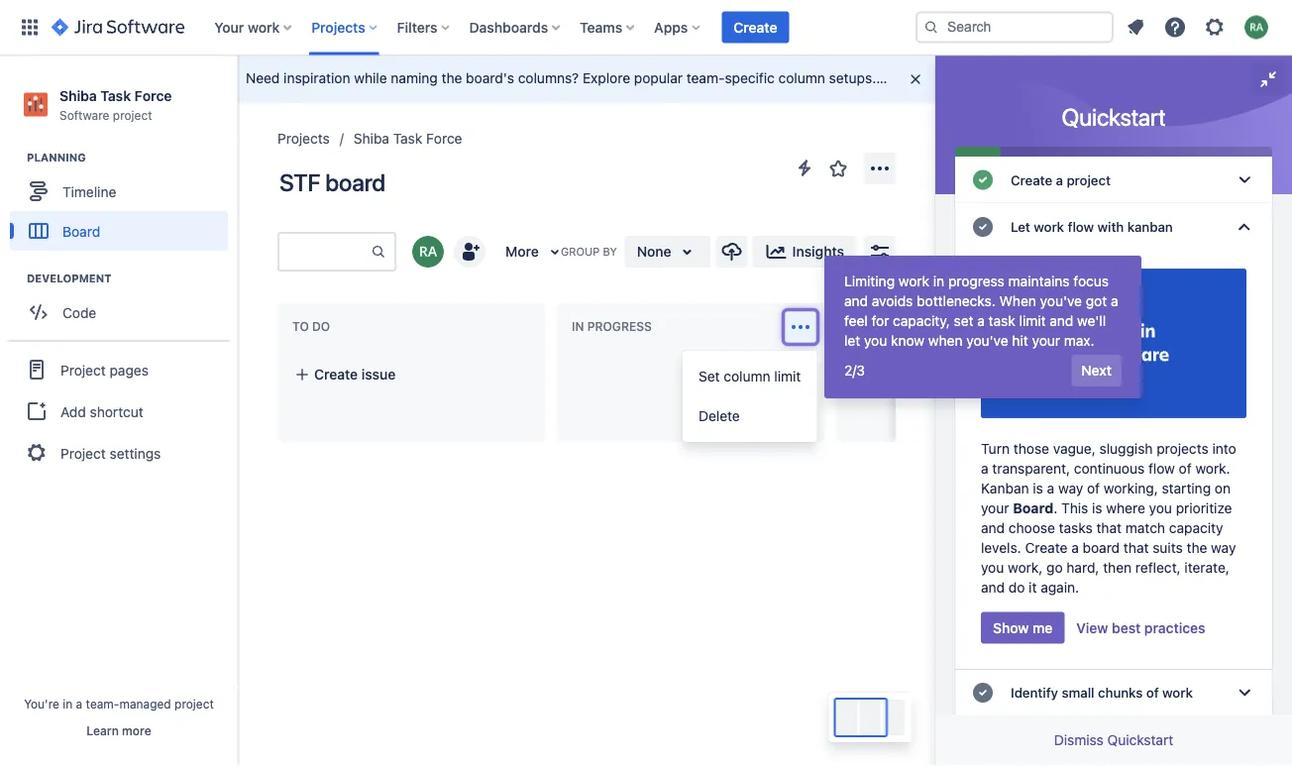 Task type: vqa. For each thing, say whether or not it's contained in the screenshot.
bottom 3.5
no



Task type: locate. For each thing, give the bounding box(es) containing it.
work right let
[[1034, 219, 1065, 235]]

0 vertical spatial team-
[[687, 70, 725, 86]]

in progress
[[572, 320, 652, 334]]

0 vertical spatial is
[[1034, 480, 1044, 496]]

0 horizontal spatial you
[[865, 333, 888, 349]]

2 horizontal spatial of
[[1180, 460, 1192, 476]]

chevron image
[[1233, 168, 1257, 192], [1233, 681, 1257, 705]]

of inside dropdown button
[[1147, 685, 1160, 701]]

1 vertical spatial in
[[63, 697, 73, 711]]

0 horizontal spatial group
[[8, 340, 230, 481]]

0 horizontal spatial force
[[135, 87, 172, 104]]

board
[[62, 223, 100, 239], [1014, 500, 1054, 516]]

checked image left let
[[972, 215, 996, 239]]

small
[[1062, 685, 1095, 701]]

need inspiration while naming the board's columns? explore popular team-specific column setups.
[[246, 70, 877, 86]]

0 vertical spatial your
[[1033, 333, 1061, 349]]

1 vertical spatial your
[[982, 500, 1010, 516]]

task up software
[[100, 87, 131, 104]]

chevron image inside identify small chunks of work dropdown button
[[1233, 681, 1257, 705]]

projects for projects link
[[278, 130, 330, 147]]

0 vertical spatial in
[[934, 273, 945, 290]]

and up max.
[[1050, 313, 1074, 329]]

way up this
[[1059, 480, 1084, 496]]

1 horizontal spatial of
[[1147, 685, 1160, 701]]

checked image left the identify
[[972, 681, 996, 705]]

you
[[865, 333, 888, 349], [1150, 500, 1173, 516], [982, 559, 1005, 576]]

planning image
[[3, 146, 27, 170]]

1 checked image from the top
[[972, 168, 996, 192]]

1 vertical spatial board
[[1083, 539, 1121, 556]]

your down kanban
[[982, 500, 1010, 516]]

shiba up software
[[59, 87, 97, 104]]

sidebar navigation image
[[216, 79, 260, 119]]

1 vertical spatial shiba
[[354, 130, 390, 147]]

your right hit
[[1033, 333, 1061, 349]]

0 vertical spatial shiba
[[59, 87, 97, 104]]

banner
[[0, 0, 1293, 56]]

0 horizontal spatial board
[[326, 169, 386, 196]]

you down levels.
[[982, 559, 1005, 576]]

1 horizontal spatial the
[[1187, 539, 1208, 556]]

1 vertical spatial column
[[724, 368, 771, 385]]

0 horizontal spatial team-
[[86, 697, 119, 711]]

that
[[1097, 520, 1122, 536], [1124, 539, 1150, 556]]

1 horizontal spatial in
[[934, 273, 945, 290]]

0 vertical spatial board
[[62, 223, 100, 239]]

project for project pages
[[60, 362, 106, 378]]

2 vertical spatial of
[[1147, 685, 1160, 701]]

task down 'naming'
[[393, 130, 423, 147]]

2 horizontal spatial you
[[1150, 500, 1173, 516]]

1 vertical spatial chevron image
[[1233, 681, 1257, 705]]

turn
[[982, 440, 1010, 457]]

3 checked image from the top
[[972, 681, 996, 705]]

dismiss image
[[908, 71, 924, 87]]

board down timeline
[[62, 223, 100, 239]]

work inside limiting work in progress maintains focus and avoids bottlenecks. when you've got a feel for capacity, set a task limit and we'll let you know when you've hit your max.
[[899, 273, 930, 290]]

2 horizontal spatial project
[[1067, 172, 1112, 188]]

working,
[[1104, 480, 1159, 496]]

quickstart up the 'create a project' dropdown button
[[1062, 103, 1167, 131]]

you inside limiting work in progress maintains focus and avoids bottlenecks. when you've got a feel for capacity, set a task limit and we'll let you know when you've hit your max.
[[865, 333, 888, 349]]

1 horizontal spatial is
[[1093, 500, 1103, 516]]

0 vertical spatial task
[[100, 87, 131, 104]]

way up iterate,
[[1212, 539, 1237, 556]]

tasks
[[1060, 520, 1093, 536]]

work.
[[1196, 460, 1231, 476]]

teams
[[580, 19, 623, 35]]

on
[[1215, 480, 1232, 496]]

2/3
[[845, 362, 866, 379]]

2 project from the top
[[60, 445, 106, 461]]

create inside button
[[734, 19, 778, 35]]

1 horizontal spatial limit
[[1020, 313, 1047, 329]]

shiba
[[59, 87, 97, 104], [354, 130, 390, 147]]

is right this
[[1093, 500, 1103, 516]]

board up the choose
[[1014, 500, 1054, 516]]

jira software image
[[52, 15, 185, 39], [52, 15, 185, 39]]

1 horizontal spatial board
[[1014, 500, 1054, 516]]

limit inside limiting work in progress maintains focus and avoids bottlenecks. when you've got a feel for capacity, set a task limit and we'll let you know when you've hit your max.
[[1020, 313, 1047, 329]]

notifications image
[[1124, 15, 1148, 39]]

create for create issue
[[314, 366, 358, 383]]

1 horizontal spatial force
[[426, 130, 463, 147]]

0 vertical spatial force
[[135, 87, 172, 104]]

create up specific
[[734, 19, 778, 35]]

force left sidebar navigation icon
[[135, 87, 172, 104]]

project right software
[[113, 108, 152, 122]]

go
[[1047, 559, 1063, 576]]

1 vertical spatial quickstart
[[1108, 732, 1174, 749]]

2 vertical spatial project
[[175, 697, 214, 711]]

1 horizontal spatial board
[[1083, 539, 1121, 556]]

way inside . this is where you prioritize and choose tasks that match capacity levels. create a board that suits the way you work, go hard, then reflect, iterate, and do it again.
[[1212, 539, 1237, 556]]

2 vertical spatial checked image
[[972, 681, 996, 705]]

0 horizontal spatial task
[[100, 87, 131, 104]]

column left setups.
[[779, 70, 826, 86]]

1 horizontal spatial shiba
[[354, 130, 390, 147]]

0 vertical spatial you
[[865, 333, 888, 349]]

0 horizontal spatial way
[[1059, 480, 1084, 496]]

apps
[[655, 19, 688, 35]]

naming
[[391, 70, 438, 86]]

a up let work flow with kanban
[[1057, 172, 1064, 188]]

in right you're
[[63, 697, 73, 711]]

set
[[954, 313, 974, 329]]

shiba up stf board
[[354, 130, 390, 147]]

team- right popular
[[687, 70, 725, 86]]

0 horizontal spatial your
[[982, 500, 1010, 516]]

more
[[506, 243, 539, 260]]

1 vertical spatial force
[[426, 130, 463, 147]]

delete
[[699, 408, 740, 424]]

into
[[1213, 440, 1237, 457]]

checked image inside the 'create a project' dropdown button
[[972, 168, 996, 192]]

view settings image
[[869, 240, 892, 264]]

force
[[135, 87, 172, 104], [426, 130, 463, 147]]

0 horizontal spatial flow
[[1068, 219, 1095, 235]]

0 vertical spatial way
[[1059, 480, 1084, 496]]

1 horizontal spatial group
[[683, 351, 817, 442]]

need
[[246, 70, 280, 86]]

projects up the inspiration at the top left of page
[[312, 19, 366, 35]]

1 horizontal spatial flow
[[1149, 460, 1176, 476]]

0 vertical spatial limit
[[1020, 313, 1047, 329]]

create inside dropdown button
[[1011, 172, 1053, 188]]

work
[[248, 19, 280, 35], [1034, 219, 1065, 235], [899, 273, 930, 290], [1163, 685, 1194, 701]]

got
[[1086, 293, 1108, 309]]

more image
[[869, 157, 892, 180]]

project up let work flow with kanban
[[1067, 172, 1112, 188]]

1 vertical spatial is
[[1093, 500, 1103, 516]]

0 horizontal spatial shiba
[[59, 87, 97, 104]]

is
[[1034, 480, 1044, 496], [1093, 500, 1103, 516]]

checked image inside identify small chunks of work dropdown button
[[972, 681, 996, 705]]

by
[[603, 245, 617, 258]]

projects up stf
[[278, 130, 330, 147]]

0 vertical spatial column
[[779, 70, 826, 86]]

group
[[8, 340, 230, 481], [683, 351, 817, 442]]

work inside dropdown button
[[248, 19, 280, 35]]

way
[[1059, 480, 1084, 496], [1212, 539, 1237, 556]]

let
[[845, 333, 861, 349]]

projects button
[[306, 11, 385, 43]]

create up let
[[1011, 172, 1053, 188]]

managed
[[119, 697, 171, 711]]

shortcut
[[90, 403, 144, 420]]

flow left with
[[1068, 219, 1095, 235]]

0 horizontal spatial that
[[1097, 520, 1122, 536]]

a down tasks
[[1072, 539, 1080, 556]]

a right got
[[1112, 293, 1119, 309]]

checked image inside 'let work flow with kanban' dropdown button
[[972, 215, 996, 239]]

0 vertical spatial project
[[113, 108, 152, 122]]

planning group
[[10, 150, 237, 257]]

0 vertical spatial that
[[1097, 520, 1122, 536]]

help image
[[1164, 15, 1188, 39]]

project inside dropdown button
[[1067, 172, 1112, 188]]

create up go
[[1026, 539, 1068, 556]]

of right the 'chunks'
[[1147, 685, 1160, 701]]

create for create a project
[[1011, 172, 1053, 188]]

in up bottlenecks.
[[934, 273, 945, 290]]

columns?
[[518, 70, 579, 86]]

0 horizontal spatial project
[[113, 108, 152, 122]]

work for limiting
[[899, 273, 930, 290]]

work right your
[[248, 19, 280, 35]]

that down match
[[1124, 539, 1150, 556]]

timeline link
[[10, 172, 228, 211]]

a inside the 'create a project' dropdown button
[[1057, 172, 1064, 188]]

force down 'naming'
[[426, 130, 463, 147]]

apps button
[[649, 11, 708, 43]]

limiting
[[845, 273, 895, 290]]

where
[[1107, 500, 1146, 516]]

1 vertical spatial flow
[[1149, 460, 1176, 476]]

shiba inside shiba task force software project
[[59, 87, 97, 104]]

work,
[[1008, 559, 1043, 576]]

is inside turn those vague, sluggish projects into a transparent, continuous flow of work. kanban is a way of working, starting on your
[[1034, 480, 1044, 496]]

flow down projects at the bottom of page
[[1149, 460, 1176, 476]]

reflect,
[[1136, 559, 1182, 576]]

insights button
[[753, 236, 857, 268]]

0 vertical spatial flow
[[1068, 219, 1095, 235]]

0 vertical spatial projects
[[312, 19, 366, 35]]

starting
[[1163, 480, 1212, 496]]

none button
[[625, 236, 712, 268]]

board up then
[[1083, 539, 1121, 556]]

1 project from the top
[[60, 362, 106, 378]]

0 vertical spatial checked image
[[972, 168, 996, 192]]

1 horizontal spatial column
[[779, 70, 826, 86]]

board right stf
[[326, 169, 386, 196]]

is down transparent,
[[1034, 480, 1044, 496]]

a down turn
[[982, 460, 989, 476]]

checked image
[[972, 168, 996, 192], [972, 215, 996, 239], [972, 681, 996, 705]]

development group
[[10, 271, 237, 338]]

filters
[[397, 19, 438, 35]]

1 vertical spatial team-
[[86, 697, 119, 711]]

chevron image inside the 'create a project' dropdown button
[[1233, 168, 1257, 192]]

shiba for shiba task force
[[354, 130, 390, 147]]

you've down task
[[967, 333, 1009, 349]]

you've down maintains
[[1041, 293, 1083, 309]]

vague,
[[1054, 440, 1096, 457]]

development image
[[3, 267, 27, 291]]

that down where
[[1097, 520, 1122, 536]]

1 horizontal spatial task
[[393, 130, 423, 147]]

1 horizontal spatial your
[[1033, 333, 1061, 349]]

1 vertical spatial task
[[393, 130, 423, 147]]

1 vertical spatial project
[[60, 445, 106, 461]]

limit down more image
[[775, 368, 802, 385]]

flow
[[1068, 219, 1095, 235], [1149, 460, 1176, 476]]

0 horizontal spatial of
[[1088, 480, 1101, 496]]

chunks
[[1099, 685, 1144, 701]]

checked image left the create a project
[[972, 168, 996, 192]]

project settings
[[60, 445, 161, 461]]

the down capacity
[[1187, 539, 1208, 556]]

progress
[[949, 273, 1005, 290]]

1 vertical spatial board
[[1014, 500, 1054, 516]]

add shortcut
[[60, 403, 144, 420]]

0 vertical spatial you've
[[1041, 293, 1083, 309]]

way inside turn those vague, sluggish projects into a transparent, continuous flow of work. kanban is a way of working, starting on your
[[1059, 480, 1084, 496]]

column right set at right
[[724, 368, 771, 385]]

0 horizontal spatial you've
[[967, 333, 1009, 349]]

video poster image
[[982, 260, 1247, 427]]

you down the 'for'
[[865, 333, 888, 349]]

1 horizontal spatial you
[[982, 559, 1005, 576]]

quickstart
[[1062, 103, 1167, 131], [1108, 732, 1174, 749]]

show me
[[994, 620, 1053, 636]]

of up starting
[[1180, 460, 1192, 476]]

team- up "learn"
[[86, 697, 119, 711]]

appswitcher icon image
[[18, 15, 42, 39]]

1 horizontal spatial team-
[[687, 70, 725, 86]]

quickstart down the 'chunks'
[[1108, 732, 1174, 749]]

a right you're
[[76, 697, 83, 711]]

create inside button
[[314, 366, 358, 383]]

force inside shiba task force software project
[[135, 87, 172, 104]]

2 checked image from the top
[[972, 215, 996, 239]]

board
[[326, 169, 386, 196], [1083, 539, 1121, 556]]

1 horizontal spatial project
[[175, 697, 214, 711]]

column
[[779, 70, 826, 86], [724, 368, 771, 385]]

of down continuous
[[1088, 480, 1101, 496]]

1 vertical spatial projects
[[278, 130, 330, 147]]

code
[[62, 304, 96, 321]]

you up match
[[1150, 500, 1173, 516]]

1 vertical spatial project
[[1067, 172, 1112, 188]]

limit up hit
[[1020, 313, 1047, 329]]

1 vertical spatial the
[[1187, 539, 1208, 556]]

chevron image
[[1233, 215, 1257, 239]]

play video image
[[1090, 316, 1139, 366]]

2 chevron image from the top
[[1233, 681, 1257, 705]]

specific
[[725, 70, 775, 86]]

1 horizontal spatial way
[[1212, 539, 1237, 556]]

0 horizontal spatial column
[[724, 368, 771, 385]]

a
[[1057, 172, 1064, 188], [1112, 293, 1119, 309], [978, 313, 985, 329], [982, 460, 989, 476], [1048, 480, 1055, 496], [1072, 539, 1080, 556], [76, 697, 83, 711]]

maintains
[[1009, 273, 1070, 290]]

identify small chunks of work button
[[956, 670, 1273, 717]]

banner containing your work
[[0, 0, 1293, 56]]

teams button
[[574, 11, 643, 43]]

task inside shiba task force software project
[[100, 87, 131, 104]]

minimize image
[[1257, 67, 1281, 91]]

1 vertical spatial you've
[[967, 333, 1009, 349]]

0 vertical spatial the
[[442, 70, 462, 86]]

view best practices link
[[1075, 612, 1208, 644]]

1 chevron image from the top
[[1233, 168, 1257, 192]]

issue
[[362, 366, 396, 383]]

dashboards
[[470, 19, 548, 35]]

1 vertical spatial checked image
[[972, 215, 996, 239]]

create left issue
[[314, 366, 358, 383]]

a inside . this is where you prioritize and choose tasks that match capacity levels. create a board that suits the way you work, go hard, then reflect, iterate, and do it again.
[[1072, 539, 1080, 556]]

project right managed
[[175, 697, 214, 711]]

delete button
[[683, 397, 817, 436]]

in inside limiting work in progress maintains focus and avoids bottlenecks. when you've got a feel for capacity, set a task limit and we'll let you know when you've hit your max.
[[934, 273, 945, 290]]

0 horizontal spatial is
[[1034, 480, 1044, 496]]

then
[[1104, 559, 1132, 576]]

0 vertical spatial chevron image
[[1233, 168, 1257, 192]]

you're
[[24, 697, 59, 711]]

work up the avoids
[[899, 273, 930, 290]]

project down add
[[60, 445, 106, 461]]

focus
[[1074, 273, 1110, 290]]

do
[[312, 320, 330, 334]]

projects
[[1157, 440, 1209, 457]]

1 vertical spatial that
[[1124, 539, 1150, 556]]

bottlenecks.
[[917, 293, 996, 309]]

none
[[637, 243, 672, 260]]

1 vertical spatial way
[[1212, 539, 1237, 556]]

0 horizontal spatial limit
[[775, 368, 802, 385]]

and
[[845, 293, 869, 309], [1050, 313, 1074, 329], [982, 520, 1005, 536], [982, 579, 1005, 595]]

project up add
[[60, 362, 106, 378]]

1 vertical spatial limit
[[775, 368, 802, 385]]

the right 'naming'
[[442, 70, 462, 86]]

0 horizontal spatial board
[[62, 223, 100, 239]]

Search this board text field
[[280, 234, 371, 270]]

insights image
[[765, 240, 789, 264]]

0 vertical spatial project
[[60, 362, 106, 378]]

projects inside 'popup button'
[[312, 19, 366, 35]]

checked image for let
[[972, 215, 996, 239]]

task
[[100, 87, 131, 104], [393, 130, 423, 147]]

1 horizontal spatial you've
[[1041, 293, 1083, 309]]

board inside . this is where you prioritize and choose tasks that match capacity levels. create a board that suits the way you work, go hard, then reflect, iterate, and do it again.
[[1083, 539, 1121, 556]]

levels.
[[982, 539, 1022, 556]]

progress bar
[[956, 147, 1273, 157]]



Task type: describe. For each thing, give the bounding box(es) containing it.
to do
[[293, 320, 330, 334]]

work right the 'chunks'
[[1163, 685, 1194, 701]]

stf
[[280, 169, 321, 196]]

import image
[[720, 240, 744, 264]]

the inside . this is where you prioritize and choose tasks that match capacity levels. create a board that suits the way you work, go hard, then reflect, iterate, and do it again.
[[1187, 539, 1208, 556]]

with
[[1098, 219, 1125, 235]]

set
[[699, 368, 720, 385]]

kanban
[[1128, 219, 1174, 235]]

development
[[27, 272, 112, 285]]

task for shiba task force software project
[[100, 87, 131, 104]]

project inside shiba task force software project
[[113, 108, 152, 122]]

let
[[1011, 219, 1031, 235]]

0 vertical spatial of
[[1180, 460, 1192, 476]]

you're in a team-managed project
[[24, 697, 214, 711]]

me
[[1033, 620, 1053, 636]]

software
[[59, 108, 109, 122]]

chevron image for identify small chunks of work
[[1233, 681, 1257, 705]]

prioritize
[[1177, 500, 1233, 516]]

task for shiba task force
[[393, 130, 423, 147]]

more image
[[543, 240, 567, 264]]

project for project settings
[[60, 445, 106, 461]]

identify small chunks of work
[[1011, 685, 1194, 701]]

max.
[[1065, 333, 1095, 349]]

board's
[[466, 70, 515, 86]]

1 horizontal spatial that
[[1124, 539, 1150, 556]]

view
[[1077, 620, 1109, 636]]

pages
[[110, 362, 149, 378]]

force for shiba task force
[[426, 130, 463, 147]]

a right set
[[978, 313, 985, 329]]

0 vertical spatial board
[[326, 169, 386, 196]]

shiba task force software project
[[59, 87, 172, 122]]

let work flow with kanban button
[[956, 203, 1273, 250]]

play kanban onboarding video image
[[982, 260, 1247, 427]]

dashboards button
[[464, 11, 568, 43]]

ruby anderson image
[[412, 236, 444, 268]]

sluggish
[[1100, 440, 1154, 457]]

primary element
[[12, 0, 916, 55]]

checked image for identify
[[972, 681, 996, 705]]

next button
[[1072, 355, 1122, 387]]

star stf board image
[[827, 157, 851, 180]]

group containing project pages
[[8, 340, 230, 481]]

your
[[214, 19, 244, 35]]

best
[[1113, 620, 1141, 636]]

task
[[989, 313, 1016, 329]]

. this is where you prioritize and choose tasks that match capacity levels. create a board that suits the way you work, go hard, then reflect, iterate, and do it again.
[[982, 500, 1237, 595]]

shiba for shiba task force software project
[[59, 87, 97, 104]]

create inside . this is where you prioritize and choose tasks that match capacity levels. create a board that suits the way you work, go hard, then reflect, iterate, and do it again.
[[1026, 539, 1068, 556]]

explore
[[583, 70, 631, 86]]

show me button
[[982, 612, 1065, 644]]

0 horizontal spatial the
[[442, 70, 462, 86]]

create for create
[[734, 19, 778, 35]]

filters button
[[391, 11, 458, 43]]

0 vertical spatial quickstart
[[1062, 103, 1167, 131]]

it
[[1029, 579, 1038, 595]]

next
[[1082, 362, 1113, 379]]

do
[[1009, 579, 1026, 595]]

kanban
[[982, 480, 1030, 496]]

learn more
[[87, 724, 151, 738]]

continuous
[[1075, 460, 1145, 476]]

timeline
[[62, 183, 116, 200]]

for
[[872, 313, 890, 329]]

force for shiba task force software project
[[135, 87, 172, 104]]

dismiss
[[1055, 732, 1104, 749]]

work for let
[[1034, 219, 1065, 235]]

match
[[1126, 520, 1166, 536]]

projects for "projects" 'popup button' at the left top of the page
[[312, 19, 366, 35]]

suits
[[1153, 539, 1184, 556]]

and up levels.
[[982, 520, 1005, 536]]

those
[[1014, 440, 1050, 457]]

your profile and settings image
[[1245, 15, 1269, 39]]

board inside the planning group
[[62, 223, 100, 239]]

chevron image for create a project
[[1233, 168, 1257, 192]]

checked image for create
[[972, 168, 996, 192]]

work for your
[[248, 19, 280, 35]]

view best practices
[[1077, 620, 1206, 636]]

flow inside turn those vague, sluggish projects into a transparent, continuous flow of work. kanban is a way of working, starting on your
[[1149, 460, 1176, 476]]

turn those vague, sluggish projects into a transparent, continuous flow of work. kanban is a way of working, starting on your
[[982, 440, 1237, 516]]

create a project button
[[956, 157, 1273, 203]]

project settings link
[[8, 432, 230, 475]]

set column limit button
[[683, 357, 817, 397]]

Search field
[[916, 11, 1114, 43]]

your work button
[[208, 11, 300, 43]]

learn more button
[[87, 723, 151, 739]]

inspiration
[[284, 70, 351, 86]]

capacity,
[[894, 313, 951, 329]]

flow inside dropdown button
[[1068, 219, 1095, 235]]

let work flow with kanban
[[1011, 219, 1174, 235]]

1 vertical spatial of
[[1088, 480, 1101, 496]]

project pages
[[60, 362, 149, 378]]

hard,
[[1067, 559, 1100, 576]]

limit inside button
[[775, 368, 802, 385]]

search image
[[924, 19, 940, 35]]

progress
[[588, 320, 652, 334]]

group containing set column limit
[[683, 351, 817, 442]]

add people image
[[458, 240, 482, 264]]

a up .
[[1048, 480, 1055, 496]]

create issue
[[314, 366, 396, 383]]

2 vertical spatial you
[[982, 559, 1005, 576]]

and up feel
[[845, 293, 869, 309]]

code link
[[10, 293, 228, 332]]

identify
[[1011, 685, 1059, 701]]

group
[[561, 245, 600, 258]]

1 vertical spatial you
[[1150, 500, 1173, 516]]

your inside turn those vague, sluggish projects into a transparent, continuous flow of work. kanban is a way of working, starting on your
[[982, 500, 1010, 516]]

in
[[572, 320, 584, 334]]

know
[[891, 333, 925, 349]]

hit
[[1013, 333, 1029, 349]]

to
[[293, 320, 309, 334]]

this
[[1062, 500, 1089, 516]]

.
[[1054, 500, 1058, 516]]

setups.
[[830, 70, 877, 86]]

projects link
[[278, 127, 330, 151]]

limiting work in progress maintains focus and avoids bottlenecks. when you've got a feel for capacity, set a task limit and we'll let you know when you've hit your max.
[[845, 273, 1119, 349]]

planning
[[27, 151, 86, 164]]

settings image
[[1204, 15, 1228, 39]]

is inside . this is where you prioritize and choose tasks that match capacity levels. create a board that suits the way you work, go hard, then reflect, iterate, and do it again.
[[1093, 500, 1103, 516]]

0 horizontal spatial in
[[63, 697, 73, 711]]

column inside button
[[724, 368, 771, 385]]

again.
[[1041, 579, 1080, 595]]

insights
[[793, 243, 845, 260]]

group by
[[561, 245, 617, 258]]

your inside limiting work in progress maintains focus and avoids bottlenecks. when you've got a feel for capacity, set a task limit and we'll let you know when you've hit your max.
[[1033, 333, 1061, 349]]

avoids
[[872, 293, 914, 309]]

when
[[1000, 293, 1037, 309]]

automations menu button icon image
[[793, 156, 817, 180]]

and left do
[[982, 579, 1005, 595]]

more button
[[494, 236, 579, 268]]

popular
[[634, 70, 683, 86]]

done
[[852, 320, 886, 334]]

more image
[[789, 315, 813, 339]]

create issue button
[[283, 357, 540, 393]]

dismiss quickstart
[[1055, 732, 1174, 749]]



